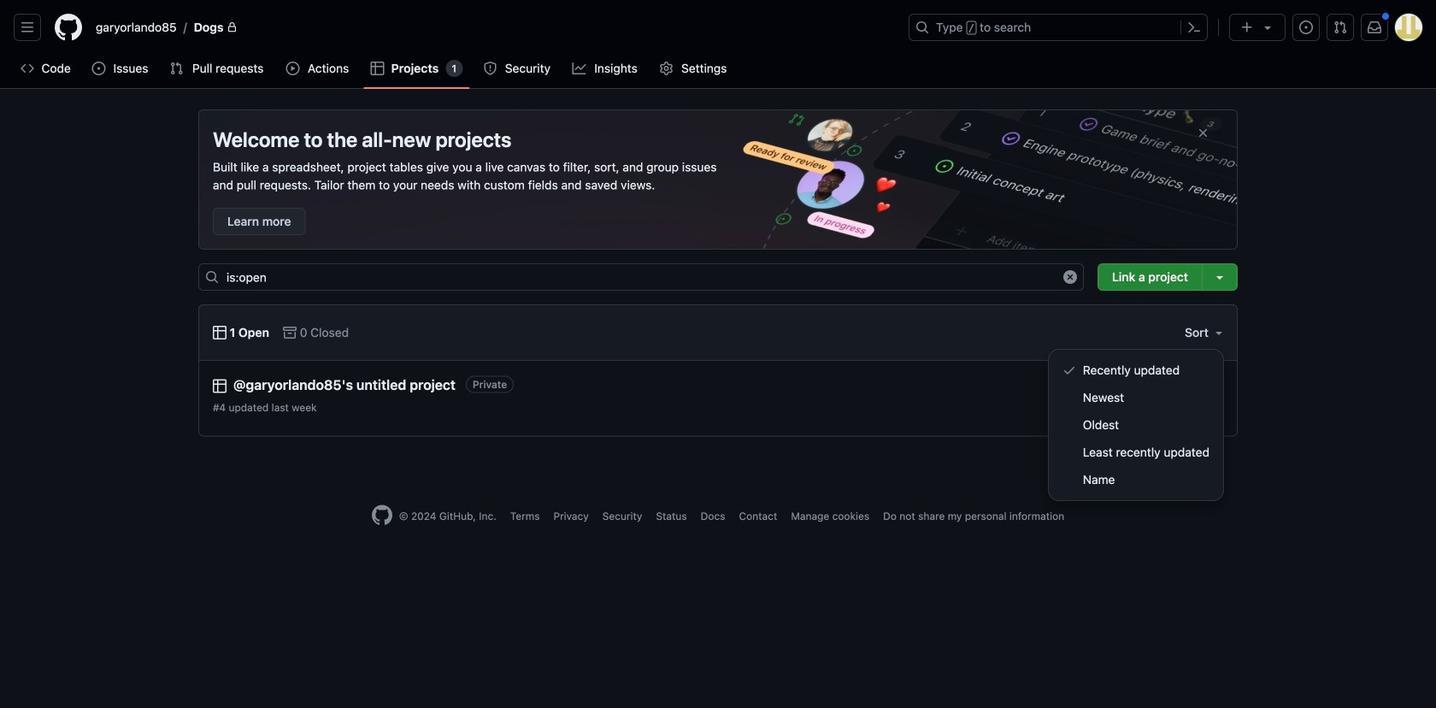 Task type: locate. For each thing, give the bounding box(es) containing it.
notifications image
[[1368, 21, 1382, 34]]

search image
[[205, 270, 219, 284]]

0 horizontal spatial homepage image
[[55, 14, 82, 41]]

0 vertical spatial homepage image
[[55, 14, 82, 41]]

1 vertical spatial git pull request image
[[170, 62, 184, 75]]

0 horizontal spatial table image
[[213, 379, 227, 393]]

close image
[[1197, 126, 1210, 140]]

0 vertical spatial table image
[[371, 62, 384, 75]]

1 vertical spatial triangle down image
[[1213, 326, 1226, 339]]

git pull request image
[[1334, 21, 1348, 34], [170, 62, 184, 75]]

code image
[[21, 62, 34, 75]]

table image down table image
[[213, 379, 227, 393]]

0 horizontal spatial triangle down image
[[1213, 326, 1226, 339]]

clear image
[[1064, 270, 1077, 284]]

1 vertical spatial table image
[[213, 379, 227, 393]]

1 vertical spatial homepage image
[[372, 505, 392, 526]]

triangle down image
[[1261, 21, 1275, 34], [1213, 326, 1226, 339]]

0 vertical spatial triangle down image
[[1261, 21, 1275, 34]]

git pull request image for issue opened icon
[[170, 62, 184, 75]]

shield image
[[483, 62, 497, 75]]

git pull request image right issue opened image
[[1334, 21, 1348, 34]]

0 horizontal spatial git pull request image
[[170, 62, 184, 75]]

1 horizontal spatial git pull request image
[[1334, 21, 1348, 34]]

table image
[[371, 62, 384, 75], [213, 379, 227, 393]]

lock image
[[227, 22, 237, 32]]

list
[[89, 14, 899, 41]]

1 horizontal spatial table image
[[371, 62, 384, 75]]

play image
[[286, 62, 300, 75]]

homepage image
[[55, 14, 82, 41], [372, 505, 392, 526]]

git pull request image for issue opened image
[[1334, 21, 1348, 34]]

git pull request image right issue opened icon
[[170, 62, 184, 75]]

table image right 'play' icon
[[371, 62, 384, 75]]

menu
[[1049, 350, 1224, 500]]

0 vertical spatial git pull request image
[[1334, 21, 1348, 34]]

1 horizontal spatial homepage image
[[372, 505, 392, 526]]



Task type: vqa. For each thing, say whether or not it's contained in the screenshot.
iso/iec
no



Task type: describe. For each thing, give the bounding box(es) containing it.
table image
[[213, 326, 227, 339]]

issue opened image
[[92, 62, 106, 75]]

command palette image
[[1188, 21, 1201, 34]]

graph image
[[573, 62, 586, 75]]

plus image
[[1241, 21, 1254, 34]]

1 horizontal spatial triangle down image
[[1261, 21, 1275, 34]]

Search all projects text field
[[198, 263, 1084, 291]]

issue opened image
[[1300, 21, 1313, 34]]

gear image
[[660, 62, 673, 75]]

archive image
[[283, 326, 297, 339]]



